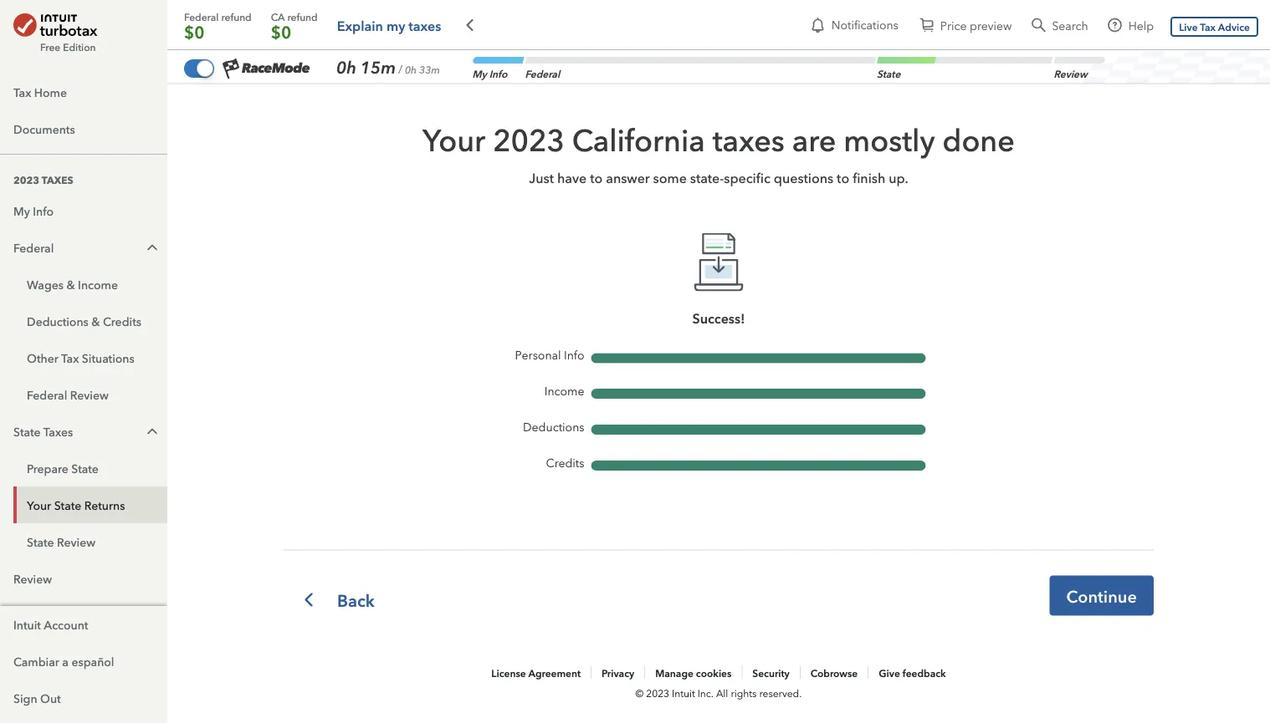 Task type: locate. For each thing, give the bounding box(es) containing it.
taxes inside "element"
[[42, 174, 73, 186]]

give feedback link
[[879, 667, 946, 680]]

review down your state returns
[[57, 534, 95, 550]]

continue
[[1067, 585, 1137, 607]]

my info
[[472, 68, 510, 80], [13, 203, 54, 219]]

turbotax image
[[13, 13, 98, 37]]

0 vertical spatial deductions
[[27, 314, 89, 329]]

1 horizontal spatial 0h
[[405, 64, 417, 76]]

free edition
[[40, 40, 96, 54]]

2 horizontal spatial tax
[[1200, 20, 1216, 33]]

refund right "ca"
[[287, 10, 318, 23]]

info right 33m
[[489, 68, 510, 80]]

notifications
[[832, 16, 899, 32]]

0 horizontal spatial info
[[33, 203, 54, 219]]

2 to from the left
[[837, 168, 850, 186]]

© 2023 intuit inc. all rights reserved.
[[636, 687, 802, 700]]

rights
[[731, 687, 757, 700]]

1 refund from the left
[[221, 10, 252, 23]]

search button
[[1024, 10, 1097, 40]]

just have to answer some state-specific questions to finish up.
[[529, 168, 909, 186]]

$ up race mode toggle switch checkbox
[[184, 21, 194, 43]]

2023
[[493, 118, 565, 159], [13, 174, 39, 186], [646, 687, 670, 700]]

my info link
[[0, 193, 167, 229]]

intuit up cambiar
[[13, 617, 41, 633]]

0 horizontal spatial &
[[67, 277, 75, 292]]

1 vertical spatial 2023
[[13, 174, 39, 186]]

7
[[194, 138, 205, 160], [281, 138, 291, 160], [194, 305, 205, 327], [281, 305, 291, 327]]

1 horizontal spatial my info
[[472, 68, 510, 80]]

refund left "ca"
[[221, 10, 252, 23]]

my info down toggle refund list icon
[[472, 68, 510, 80]]

review down state review
[[13, 571, 52, 587]]

0 horizontal spatial to
[[590, 168, 603, 186]]

2023 right ©
[[646, 687, 670, 700]]

8
[[194, 154, 205, 177], [281, 154, 291, 177], [194, 322, 205, 344], [281, 322, 291, 344]]

& for deductions
[[91, 314, 100, 329]]

back
[[337, 589, 375, 612]]

tax for other
[[61, 350, 79, 366]]

to
[[590, 168, 603, 186], [837, 168, 850, 186]]

taxes inside button
[[409, 16, 441, 34]]

0 vertical spatial income
[[78, 277, 118, 292]]

0
[[194, 21, 205, 43], [281, 21, 291, 43], [194, 188, 205, 210], [281, 188, 291, 210]]

1 vertical spatial taxes
[[713, 118, 785, 159]]

0 vertical spatial 2023
[[493, 118, 565, 159]]

refund for ca refund $ 0 1 2 3 4 5 6 7 8 9 0 1 2 3 4 5 6 7 8 9
[[287, 10, 318, 23]]

your state returns
[[27, 498, 125, 513]]

live
[[1179, 20, 1198, 33]]

deductions down personal info
[[523, 419, 585, 434]]

0 horizontal spatial your
[[27, 498, 51, 513]]

0 vertical spatial my info
[[472, 68, 510, 80]]

refund inside ca refund $ 0 1 2 3 4 5 6 7 8 9 0 1 2 3 4 5 6 7 8 9
[[287, 10, 318, 23]]

sign out link
[[0, 680, 167, 717]]

1 horizontal spatial &
[[91, 314, 100, 329]]

intuit down manage
[[672, 687, 695, 700]]

4
[[194, 87, 205, 110], [281, 87, 291, 110], [194, 255, 205, 277], [281, 255, 291, 277]]

1 progress bar from the top
[[591, 348, 926, 367]]

0h right /
[[405, 64, 417, 76]]

1 vertical spatial my
[[13, 203, 30, 219]]

1 vertical spatial tax
[[13, 84, 31, 100]]

info inside 2023 taxes "element"
[[33, 203, 54, 219]]

1 vertical spatial intuit
[[672, 687, 695, 700]]

ad5fb9b image
[[297, 589, 321, 612]]

0 horizontal spatial credits
[[103, 314, 141, 329]]

1 horizontal spatial info
[[489, 68, 510, 80]]

state inside the your 2023 california taxes are mostly done main content
[[876, 68, 903, 80]]

credits inside 2023 taxes "element"
[[103, 314, 141, 329]]

deductions inside "deductions & credits" link
[[27, 314, 89, 329]]

1 $ from the left
[[184, 21, 194, 43]]

tax left home
[[13, 84, 31, 100]]

1 vertical spatial my info
[[13, 203, 54, 219]]

my down 2023 taxes
[[13, 203, 30, 219]]

your state returns link
[[13, 487, 167, 524]]

& right wages on the top left of page
[[67, 277, 75, 292]]

refund for federal refund $ 0 1 2 3 4 5 6 7 8 9 0 1 2 3 4 5 6 7 8 9
[[221, 10, 252, 23]]

sign
[[13, 691, 37, 706]]

my info inside the your 2023 california taxes are mostly done main content
[[472, 68, 510, 80]]

1 horizontal spatial taxes
[[409, 16, 441, 34]]

0 horizontal spatial 2023
[[13, 174, 39, 186]]

0 horizontal spatial refund
[[221, 10, 252, 23]]

4 progress bar from the top
[[591, 456, 926, 475]]

license agreement link
[[492, 667, 581, 680]]

income inside 2023 taxes "element"
[[78, 277, 118, 292]]

income
[[78, 277, 118, 292], [545, 383, 585, 398]]

1 horizontal spatial refund
[[287, 10, 318, 23]]

price
[[940, 17, 967, 33]]

2023 up just
[[493, 118, 565, 159]]

0 vertical spatial my
[[472, 68, 489, 80]]

state for state review
[[27, 534, 54, 550]]

1 horizontal spatial credits
[[546, 455, 585, 470]]

live tax advice button
[[1171, 17, 1259, 37]]

federal review link
[[13, 377, 167, 414]]

intuit inside the your 2023 california taxes are mostly done main content
[[672, 687, 695, 700]]

my info down 2023 taxes
[[13, 203, 54, 219]]

0 horizontal spatial tax
[[13, 84, 31, 100]]

state left taxes
[[13, 424, 41, 440]]

1 vertical spatial deductions
[[523, 419, 585, 434]]

$ for federal refund $ 0 1 2 3 4 5 6 7 8 9 0 1 2 3 4 5 6 7 8 9
[[184, 21, 194, 43]]

2 horizontal spatial 2023
[[646, 687, 670, 700]]

1 horizontal spatial tax
[[61, 350, 79, 366]]

0 horizontal spatial intuit
[[13, 617, 41, 633]]

info right "personal"
[[564, 347, 585, 363]]

0 vertical spatial tax
[[1200, 20, 1216, 33]]

privacy
[[602, 667, 634, 680]]

1 horizontal spatial your
[[423, 118, 485, 159]]

deductions for deductions
[[523, 419, 585, 434]]

deductions & credits
[[27, 314, 141, 329]]

1 to from the left
[[590, 168, 603, 186]]

cookies
[[696, 667, 732, 680]]

some
[[653, 168, 687, 186]]

review down search
[[1053, 68, 1090, 80]]

0 horizontal spatial deductions
[[27, 314, 89, 329]]

0 horizontal spatial $
[[184, 21, 194, 43]]

review
[[1053, 68, 1090, 80], [70, 387, 109, 403], [57, 534, 95, 550], [13, 571, 52, 587]]

account
[[44, 617, 88, 633]]

0 vertical spatial credits
[[103, 314, 141, 329]]

your down 33m
[[423, 118, 485, 159]]

$ inside ca refund $ 0 1 2 3 4 5 6 7 8 9 0 1 2 3 4 5 6 7 8 9
[[271, 21, 281, 43]]

taxes inside main content
[[713, 118, 785, 159]]

2 refund from the left
[[287, 10, 318, 23]]

tax inside button
[[1200, 20, 1216, 33]]

1 horizontal spatial my
[[472, 68, 489, 80]]

2 vertical spatial tax
[[61, 350, 79, 366]]

tax
[[1200, 20, 1216, 33], [13, 84, 31, 100], [61, 350, 79, 366]]

income up "deductions & credits" link
[[78, 277, 118, 292]]

2
[[194, 54, 205, 76], [281, 54, 291, 76], [194, 221, 205, 244], [281, 221, 291, 244]]

1 vertical spatial credits
[[546, 455, 585, 470]]

your inside 2023 taxes "element"
[[27, 498, 51, 513]]

0 vertical spatial taxes
[[409, 16, 441, 34]]

2023 for ©
[[646, 687, 670, 700]]

intuit
[[13, 617, 41, 633], [672, 687, 695, 700]]

2 vertical spatial taxes
[[42, 174, 73, 186]]

state taxes button
[[0, 414, 167, 450]]

1 horizontal spatial $
[[271, 21, 281, 43]]

2 $ from the left
[[271, 21, 281, 43]]

refund
[[221, 10, 252, 23], [287, 10, 318, 23]]

1 horizontal spatial to
[[837, 168, 850, 186]]

1 vertical spatial info
[[33, 203, 54, 219]]

progress bar for credits
[[591, 456, 926, 475]]

0h inside 0h 15m / 0h 33m
[[405, 64, 417, 76]]

help button
[[1100, 10, 1163, 40]]

2023 down documents
[[13, 174, 39, 186]]

info down 2023 taxes
[[33, 203, 54, 219]]

2023 taxes element
[[0, 162, 167, 634]]

credits
[[103, 314, 141, 329], [546, 455, 585, 470]]

2 horizontal spatial taxes
[[713, 118, 785, 159]]

0 horizontal spatial taxes
[[42, 174, 73, 186]]

0 vertical spatial &
[[67, 277, 75, 292]]

tax inside 'link'
[[61, 350, 79, 366]]

1 vertical spatial your
[[27, 498, 51, 513]]

federal review
[[27, 387, 109, 403]]

personal
[[515, 347, 561, 363]]

1 vertical spatial income
[[545, 383, 585, 398]]

1 horizontal spatial deductions
[[523, 419, 585, 434]]

1
[[194, 37, 205, 59], [281, 37, 291, 59], [194, 205, 205, 227], [281, 205, 291, 227]]

2 progress bar from the top
[[591, 384, 926, 403]]

0 horizontal spatial income
[[78, 277, 118, 292]]

15m
[[361, 58, 396, 78]]

1 horizontal spatial 2023
[[493, 118, 565, 159]]

1 vertical spatial &
[[91, 314, 100, 329]]

2 vertical spatial 2023
[[646, 687, 670, 700]]

0 horizontal spatial my
[[13, 203, 30, 219]]

progress bar
[[591, 348, 926, 367], [591, 384, 926, 403], [591, 420, 926, 439], [591, 456, 926, 475]]

taxes right my
[[409, 16, 441, 34]]

to right have
[[590, 168, 603, 186]]

manage cookies link
[[655, 667, 732, 680]]

3 progress bar from the top
[[591, 420, 926, 439]]

deductions down wages on the top left of page
[[27, 314, 89, 329]]

done
[[943, 118, 1015, 159]]

racemode
[[242, 60, 310, 76]]

0 vertical spatial your
[[423, 118, 485, 159]]

state
[[876, 68, 903, 80], [13, 424, 41, 440], [71, 461, 99, 476], [54, 498, 81, 513], [27, 534, 54, 550]]

state down notifications
[[876, 68, 903, 80]]

progress bar for income
[[591, 384, 926, 403]]

tax right live
[[1200, 20, 1216, 33]]

0h 15m / 0h 33m
[[336, 58, 440, 78]]

2 vertical spatial info
[[564, 347, 585, 363]]

cobrowse
[[811, 667, 858, 680]]

0h left "15m"
[[336, 58, 356, 78]]

deductions
[[27, 314, 89, 329], [523, 419, 585, 434]]

ca
[[271, 10, 285, 23]]

income down personal info
[[545, 383, 585, 398]]

intuit account link
[[0, 607, 167, 644]]

home
[[34, 84, 67, 100]]

9
[[194, 171, 205, 193], [281, 171, 291, 193], [194, 339, 205, 361], [281, 339, 291, 361]]

33m
[[419, 64, 440, 76]]

info
[[489, 68, 510, 80], [33, 203, 54, 219], [564, 347, 585, 363]]

& down wages & income link
[[91, 314, 100, 329]]

to left the finish
[[837, 168, 850, 186]]

refund inside federal refund $ 0 1 2 3 4 5 6 7 8 9 0 1 2 3 4 5 6 7 8 9
[[221, 10, 252, 23]]

taxes up specific
[[713, 118, 785, 159]]

deductions inside the your 2023 california taxes are mostly done main content
[[523, 419, 585, 434]]

explain
[[337, 16, 383, 34]]

intuit account
[[13, 617, 88, 633]]

tax right the other
[[61, 350, 79, 366]]

1 horizontal spatial income
[[545, 383, 585, 398]]

security
[[753, 667, 790, 680]]

taxes up my info link
[[42, 174, 73, 186]]

your inside main content
[[423, 118, 485, 159]]

0 horizontal spatial my info
[[13, 203, 54, 219]]

$ inside federal refund $ 0 1 2 3 4 5 6 7 8 9 0 1 2 3 4 5 6 7 8 9
[[184, 21, 194, 43]]

1 horizontal spatial intuit
[[672, 687, 695, 700]]

help
[[1129, 17, 1154, 33]]

state for state taxes
[[13, 424, 41, 440]]

state inside popup button
[[13, 424, 41, 440]]

your down prepare
[[27, 498, 51, 513]]

taxes
[[409, 16, 441, 34], [713, 118, 785, 159], [42, 174, 73, 186]]

& for wages
[[67, 277, 75, 292]]

my down toggle refund list icon
[[472, 68, 489, 80]]

$ up racemode
[[271, 21, 281, 43]]

tax home link
[[0, 74, 167, 110]]

0 vertical spatial info
[[489, 68, 510, 80]]

$
[[184, 21, 194, 43], [271, 21, 281, 43]]

my
[[472, 68, 489, 80], [13, 203, 30, 219]]

free
[[40, 40, 60, 54]]

state down your state returns
[[27, 534, 54, 550]]



Task type: describe. For each thing, give the bounding box(es) containing it.
toggle refund list image
[[460, 15, 480, 35]]

0 horizontal spatial 0h
[[336, 58, 356, 78]]

continue button
[[1050, 576, 1154, 616]]

state for state
[[876, 68, 903, 80]]

situations
[[82, 350, 134, 366]]

back button
[[284, 576, 391, 625]]

returns
[[84, 498, 125, 513]]

deductions & credits link
[[13, 303, 167, 340]]

out
[[40, 691, 61, 706]]

manage
[[655, 667, 694, 680]]

/
[[398, 61, 403, 77]]

cambiar a español
[[13, 654, 114, 669]]

0 vertical spatial intuit
[[13, 617, 41, 633]]

progress bar for deductions
[[591, 420, 926, 439]]

state review link
[[13, 524, 167, 561]]

my inside the your 2023 california taxes are mostly done main content
[[472, 68, 489, 80]]

feedback
[[903, 667, 946, 680]]

explain my taxes
[[337, 16, 441, 34]]

$ for ca refund $ 0 1 2 3 4 5 6 7 8 9 0 1 2 3 4 5 6 7 8 9
[[271, 21, 281, 43]]

tax home
[[13, 84, 67, 100]]

sign out
[[13, 691, 61, 706]]

2023 for your
[[493, 118, 565, 159]]

credits inside the your 2023 california taxes are mostly done main content
[[546, 455, 585, 470]]

search
[[1052, 17, 1088, 33]]

review inside the your 2023 california taxes are mostly done main content
[[1053, 68, 1090, 80]]

your 2023 california taxes are mostly done
[[423, 118, 1015, 159]]

2023 inside "element"
[[13, 174, 39, 186]]

give feedback
[[879, 667, 946, 680]]

state taxes
[[13, 424, 73, 440]]

review down other tax situations 'link'
[[70, 387, 109, 403]]

my
[[387, 16, 405, 34]]

cobrowse link
[[811, 667, 858, 680]]

progress bar for personal info
[[591, 348, 926, 367]]

your 2023 california taxes are mostly done main content
[[167, 50, 1270, 724]]

agreement
[[528, 667, 581, 680]]

other
[[27, 350, 58, 366]]

my inside 2023 taxes "element"
[[13, 203, 30, 219]]

edition
[[63, 40, 96, 54]]

inc.
[[698, 687, 714, 700]]

finish
[[853, 168, 886, 186]]

security link
[[753, 667, 790, 680]]

specific
[[724, 168, 771, 186]]

wages & income link
[[13, 266, 167, 303]]

california
[[572, 118, 705, 159]]

a
[[62, 654, 69, 669]]

Race Mode Toggle Switch checkbox
[[184, 63, 214, 81]]

documents
[[13, 121, 75, 136]]

2 horizontal spatial info
[[564, 347, 585, 363]]

your for your 2023 california taxes are mostly done
[[423, 118, 485, 159]]

federal inside dropdown button
[[13, 240, 54, 255]]

documents link
[[0, 110, 167, 147]]

advice
[[1218, 20, 1250, 33]]

questions
[[774, 168, 834, 186]]

prepare state
[[27, 461, 99, 476]]

reserved.
[[759, 687, 802, 700]]

my info inside 2023 taxes "element"
[[13, 203, 54, 219]]

español
[[71, 654, 114, 669]]

income inside the your 2023 california taxes are mostly done main content
[[545, 383, 585, 398]]

©
[[636, 687, 644, 700]]

federal button
[[0, 229, 167, 266]]

review link
[[0, 561, 167, 598]]

are
[[792, 118, 836, 159]]

mostly
[[844, 118, 935, 159]]

cambiar a español link
[[0, 644, 167, 680]]

have
[[557, 168, 587, 186]]

federal inside the your 2023 california taxes are mostly done main content
[[524, 68, 562, 80]]

ca refund $ 0 1 2 3 4 5 6 7 8 9 0 1 2 3 4 5 6 7 8 9
[[271, 10, 320, 361]]

prepare
[[27, 461, 68, 476]]

just
[[529, 168, 554, 186]]

state left the returns
[[54, 498, 81, 513]]

2023 taxes
[[13, 174, 73, 186]]

privacy link
[[602, 667, 634, 680]]

up.
[[889, 168, 909, 186]]

state-
[[690, 168, 724, 186]]

answer
[[606, 168, 650, 186]]

tax for live
[[1200, 20, 1216, 33]]

state review
[[27, 534, 95, 550]]

taxes
[[43, 424, 73, 440]]

explain my taxes button
[[337, 15, 441, 35]]

license
[[492, 667, 526, 680]]

manage cookies
[[655, 667, 732, 680]]

all
[[716, 687, 728, 700]]

your for your state returns
[[27, 498, 51, 513]]

preview
[[970, 17, 1012, 33]]

cambiar
[[13, 654, 59, 669]]

notifications button
[[803, 10, 905, 40]]

state down state taxes popup button
[[71, 461, 99, 476]]

checkered flag icon image
[[223, 58, 239, 79]]

federal refund $ 0 1 2 3 4 5 6 7 8 9 0 1 2 3 4 5 6 7 8 9
[[184, 10, 254, 361]]

deductions for deductions & credits
[[27, 314, 89, 329]]

prepare state link
[[13, 450, 167, 487]]

other tax situations
[[27, 350, 134, 366]]

wages & income
[[27, 277, 118, 292]]

live tax advice
[[1179, 20, 1250, 33]]

license agreement
[[492, 667, 581, 680]]

federal inside federal refund $ 0 1 2 3 4 5 6 7 8 9 0 1 2 3 4 5 6 7 8 9
[[184, 10, 219, 23]]



Task type: vqa. For each thing, say whether or not it's contained in the screenshot.
and
no



